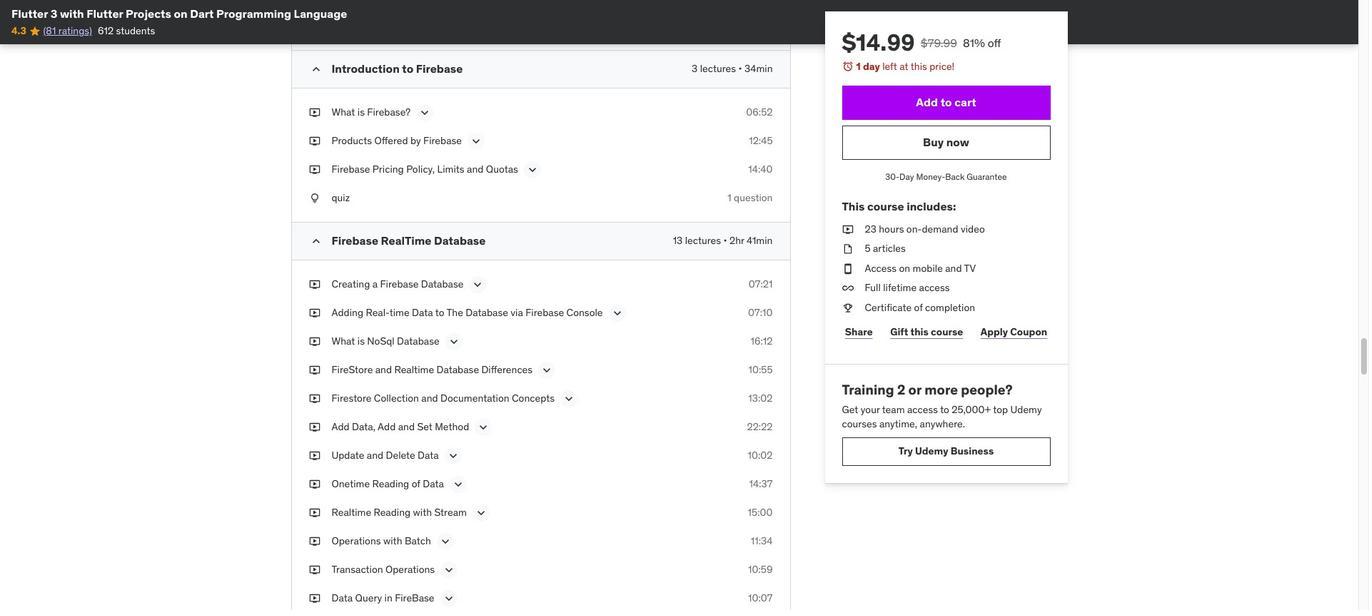 Task type: locate. For each thing, give the bounding box(es) containing it.
articles
[[874, 242, 906, 255]]

students
[[116, 25, 155, 37]]

0 vertical spatial small image
[[309, 62, 323, 76]]

your
[[861, 404, 880, 417]]

data left query
[[332, 592, 353, 605]]

show lecture description image for firestore collection and documentation concepts
[[562, 392, 576, 407]]

what up products
[[332, 106, 355, 118]]

course
[[868, 200, 905, 214], [931, 326, 964, 339]]

lectures for firebase
[[700, 62, 736, 75]]

1 for 1 question
[[728, 191, 732, 204]]

34min
[[745, 62, 773, 75]]

add right data,
[[378, 421, 396, 434]]

access down or
[[908, 404, 939, 417]]

introduction
[[332, 61, 400, 76]]

data right time
[[412, 307, 433, 320]]

1 question
[[728, 191, 773, 204]]

limits
[[437, 163, 465, 176]]

realtime down "onetime"
[[332, 507, 371, 519]]

xsmall image
[[309, 16, 320, 30], [309, 134, 320, 148], [309, 191, 320, 205], [842, 242, 854, 256], [309, 307, 320, 321], [309, 364, 320, 378], [309, 392, 320, 406], [309, 421, 320, 435], [309, 507, 320, 521], [309, 592, 320, 606]]

612
[[98, 25, 114, 37]]

data right delete
[[418, 449, 439, 462]]

xsmall image for products offered by firebase
[[309, 134, 320, 148]]

show lecture description image
[[418, 106, 432, 120], [610, 307, 625, 321], [474, 507, 488, 521], [442, 564, 457, 578], [442, 592, 456, 607]]

share
[[845, 326, 873, 339]]

1 horizontal spatial on
[[900, 262, 911, 275]]

2 vertical spatial with
[[384, 535, 402, 548]]

show lecture description image for creating a firebase database
[[471, 278, 485, 292]]

0 vertical spatial is
[[358, 106, 365, 118]]

small image
[[309, 62, 323, 76], [309, 235, 323, 249]]

1 vertical spatial of
[[412, 478, 421, 491]]

0 vertical spatial with
[[60, 6, 84, 21]]

what for what is nosql database
[[332, 335, 355, 348]]

reading down update and delete data
[[372, 478, 409, 491]]

add left cart
[[917, 95, 939, 109]]

what down adding
[[332, 335, 355, 348]]

1 horizontal spatial with
[[384, 535, 402, 548]]

show lecture description image right concepts
[[562, 392, 576, 407]]

top
[[994, 404, 1009, 417]]

update
[[332, 449, 365, 462]]

adding real-time data to the database via firebase console
[[332, 307, 603, 320]]

1 horizontal spatial course
[[931, 326, 964, 339]]

xsmall image for adding real-time data to the database via firebase console
[[309, 307, 320, 321]]

operations
[[332, 535, 381, 548], [386, 564, 435, 577]]

1 vertical spatial this
[[911, 326, 929, 339]]

is for nosql
[[358, 335, 365, 348]]

show lecture description image down stream on the left of page
[[442, 564, 457, 578]]

$14.99 $79.99 81% off
[[842, 28, 1002, 57]]

this
[[842, 200, 865, 214]]

course down completion
[[931, 326, 964, 339]]

show lecture description image right stream on the left of page
[[474, 507, 488, 521]]

completion
[[926, 301, 976, 314]]

1 is from the top
[[358, 106, 365, 118]]

3 up the (81
[[51, 6, 57, 21]]

apply
[[981, 326, 1009, 339]]

1 vertical spatial reading
[[374, 507, 411, 519]]

what is nosql database
[[332, 335, 440, 348]]

0 vertical spatial this
[[911, 60, 928, 73]]

small image for firebase realtime database
[[309, 235, 323, 249]]

1 horizontal spatial 3
[[692, 62, 698, 75]]

on left dart
[[174, 6, 188, 21]]

firestore collection and documentation concepts
[[332, 392, 555, 405]]

to right introduction
[[402, 61, 414, 76]]

access down mobile
[[920, 282, 950, 295]]

completed app
[[332, 16, 401, 28]]

1 left question
[[728, 191, 732, 204]]

0 vertical spatial course
[[868, 200, 905, 214]]

show lecture description image up concepts
[[540, 364, 554, 378]]

0 horizontal spatial with
[[60, 6, 84, 21]]

23 hours on-demand video
[[865, 223, 985, 235]]

realtime up collection
[[395, 364, 434, 377]]

(81
[[43, 25, 56, 37]]

flutter up 612
[[87, 6, 123, 21]]

1 vertical spatial access
[[908, 404, 939, 417]]

xsmall image for firestore and realtime database differences
[[309, 364, 320, 378]]

price!
[[930, 60, 955, 73]]

of
[[915, 301, 923, 314], [412, 478, 421, 491]]

show lecture description image up 'adding real-time data to the database via firebase console'
[[471, 278, 485, 292]]

4.3
[[11, 25, 26, 37]]

2 horizontal spatial add
[[917, 95, 939, 109]]

0 vertical spatial lectures
[[700, 62, 736, 75]]

xsmall image for firestore collection and documentation concepts
[[309, 392, 320, 406]]

database
[[434, 234, 486, 248], [421, 278, 464, 291], [466, 307, 508, 320], [397, 335, 440, 348], [437, 364, 479, 377]]

this right at
[[911, 60, 928, 73]]

0 vertical spatial on
[[174, 6, 188, 21]]

show lecture description image
[[469, 134, 484, 148], [526, 163, 540, 177], [471, 278, 485, 292], [447, 335, 461, 350], [540, 364, 554, 378], [562, 392, 576, 407], [477, 421, 491, 435], [446, 449, 461, 464], [451, 478, 466, 492], [438, 535, 453, 549]]

data for of
[[423, 478, 444, 491]]

0 horizontal spatial udemy
[[916, 445, 949, 458]]

13:02
[[749, 392, 773, 405]]

what for what is firebase?
[[332, 106, 355, 118]]

1 what from the top
[[332, 106, 355, 118]]

1 horizontal spatial add
[[378, 421, 396, 434]]

lectures right 13
[[685, 235, 721, 247]]

show lecture description image right quotas
[[526, 163, 540, 177]]

udemy inside training 2 or more people? get your team access to 25,000+ top udemy courses anytime, anywhere.
[[1011, 404, 1043, 417]]

0 vertical spatial •
[[739, 62, 743, 75]]

show lecture description image right batch
[[438, 535, 453, 549]]

5 articles
[[865, 242, 906, 255]]

operations up transaction
[[332, 535, 381, 548]]

1 vertical spatial what
[[332, 335, 355, 348]]

to left cart
[[941, 95, 953, 109]]

database for creating a firebase database
[[421, 278, 464, 291]]

onetime reading of data
[[332, 478, 444, 491]]

2 flutter from the left
[[87, 6, 123, 21]]

data for time
[[412, 307, 433, 320]]

0 horizontal spatial of
[[412, 478, 421, 491]]

is left firebase?
[[358, 106, 365, 118]]

to left the
[[436, 307, 445, 320]]

1 small image from the top
[[309, 62, 323, 76]]

time
[[390, 307, 410, 320]]

10:55
[[749, 364, 773, 377]]

show lecture description image for add data, add and set method
[[477, 421, 491, 435]]

0 horizontal spatial operations
[[332, 535, 381, 548]]

13
[[673, 235, 683, 247]]

what
[[332, 106, 355, 118], [332, 335, 355, 348]]

show lecture description image for products offered by firebase
[[469, 134, 484, 148]]

0 vertical spatial 1
[[857, 60, 861, 73]]

on up full lifetime access
[[900, 262, 911, 275]]

1 right "alarm" "icon"
[[857, 60, 861, 73]]

11:34
[[751, 535, 773, 548]]

1 vertical spatial •
[[724, 235, 728, 247]]

data up stream on the left of page
[[423, 478, 444, 491]]

0 horizontal spatial 1
[[728, 191, 732, 204]]

1
[[857, 60, 861, 73], [728, 191, 732, 204]]

1 vertical spatial realtime
[[332, 507, 371, 519]]

access
[[865, 262, 897, 275]]

in
[[385, 592, 393, 605]]

day
[[863, 60, 881, 73]]

0 horizontal spatial 3
[[51, 6, 57, 21]]

database up firestore and realtime database differences
[[397, 335, 440, 348]]

is left nosql
[[358, 335, 365, 348]]

with
[[60, 6, 84, 21], [413, 507, 432, 519], [384, 535, 402, 548]]

show lecture description image for operations with batch
[[438, 535, 453, 549]]

course up hours
[[868, 200, 905, 214]]

of down delete
[[412, 478, 421, 491]]

show lecture description image right firebase at bottom left
[[442, 592, 456, 607]]

0 vertical spatial what
[[332, 106, 355, 118]]

show lecture description image up "by"
[[418, 106, 432, 120]]

1 horizontal spatial realtime
[[395, 364, 434, 377]]

xsmall image for add data, add and set method
[[309, 421, 320, 435]]

is for firebase?
[[358, 106, 365, 118]]

0 vertical spatial realtime
[[395, 364, 434, 377]]

show lecture description image up stream on the left of page
[[451, 478, 466, 492]]

1 vertical spatial with
[[413, 507, 432, 519]]

1 vertical spatial 1
[[728, 191, 732, 204]]

and left tv
[[946, 262, 963, 275]]

reading down onetime reading of data
[[374, 507, 411, 519]]

delete
[[386, 449, 415, 462]]

real-
[[366, 307, 390, 320]]

10:07
[[749, 592, 773, 605]]

0 vertical spatial reading
[[372, 478, 409, 491]]

3 lectures • 34min
[[692, 62, 773, 75]]

show lecture description image down method
[[446, 449, 461, 464]]

1 horizontal spatial udemy
[[1011, 404, 1043, 417]]

anytime,
[[880, 418, 918, 431]]

show lecture description image down the
[[447, 335, 461, 350]]

2 horizontal spatial with
[[413, 507, 432, 519]]

0 vertical spatial udemy
[[1011, 404, 1043, 417]]

realtime reading with stream
[[332, 507, 467, 519]]

alarm image
[[842, 61, 854, 72]]

1 horizontal spatial operations
[[386, 564, 435, 577]]

1 horizontal spatial 1
[[857, 60, 861, 73]]

show lecture description image up firebase pricing policy, limits and quotas
[[469, 134, 484, 148]]

and
[[467, 163, 484, 176], [946, 262, 963, 275], [376, 364, 392, 377], [422, 392, 438, 405], [398, 421, 415, 434], [367, 449, 384, 462]]

udemy right top
[[1011, 404, 1043, 417]]

by
[[411, 134, 421, 147]]

app
[[383, 16, 401, 28]]

10:02
[[748, 449, 773, 462]]

and down firestore and realtime database differences
[[422, 392, 438, 405]]

with left stream on the left of page
[[413, 507, 432, 519]]

share button
[[842, 318, 876, 347]]

• for firebase realtime database
[[724, 235, 728, 247]]

this right gift
[[911, 326, 929, 339]]

81%
[[963, 36, 986, 50]]

of down full lifetime access
[[915, 301, 923, 314]]

1 horizontal spatial flutter
[[87, 6, 123, 21]]

people?
[[962, 381, 1013, 398]]

onetime
[[332, 478, 370, 491]]

1 vertical spatial lectures
[[685, 235, 721, 247]]

flutter up 4.3
[[11, 6, 48, 21]]

show lecture description image for what is nosql database
[[447, 335, 461, 350]]

0 vertical spatial operations
[[332, 535, 381, 548]]

add left data,
[[332, 421, 350, 434]]

3 left the 34min
[[692, 62, 698, 75]]

courses
[[842, 418, 878, 431]]

1 vertical spatial is
[[358, 335, 365, 348]]

database for firestore and realtime database differences
[[437, 364, 479, 377]]

2 what from the top
[[332, 335, 355, 348]]

0 horizontal spatial •
[[724, 235, 728, 247]]

with up ratings) at the left top
[[60, 6, 84, 21]]

xsmall image
[[309, 106, 320, 120], [309, 163, 320, 177], [842, 223, 854, 237], [842, 262, 854, 276], [309, 278, 320, 292], [842, 282, 854, 296], [842, 301, 854, 315], [309, 335, 320, 349], [309, 449, 320, 463], [309, 478, 320, 492], [309, 535, 320, 549], [309, 564, 320, 578]]

0 vertical spatial access
[[920, 282, 950, 295]]

full lifetime access
[[865, 282, 950, 295]]

add to cart button
[[842, 85, 1051, 120]]

2 is from the top
[[358, 335, 365, 348]]

apply coupon
[[981, 326, 1048, 339]]

to
[[402, 61, 414, 76], [941, 95, 953, 109], [436, 307, 445, 320], [941, 404, 950, 417]]

13 lectures • 2hr 41min
[[673, 235, 773, 247]]

lectures left the 34min
[[700, 62, 736, 75]]

0 horizontal spatial flutter
[[11, 6, 48, 21]]

full
[[865, 282, 881, 295]]

this
[[911, 60, 928, 73], [911, 326, 929, 339]]

show lecture description image down 'documentation'
[[477, 421, 491, 435]]

• for introduction to firebase
[[739, 62, 743, 75]]

database right the 'realtime'
[[434, 234, 486, 248]]

udemy right try
[[916, 445, 949, 458]]

training
[[842, 381, 895, 398]]

projects
[[126, 6, 171, 21]]

• left the 34min
[[739, 62, 743, 75]]

with for reading
[[413, 507, 432, 519]]

1 vertical spatial small image
[[309, 235, 323, 249]]

with left batch
[[384, 535, 402, 548]]

0 horizontal spatial add
[[332, 421, 350, 434]]

data
[[412, 307, 433, 320], [418, 449, 439, 462], [423, 478, 444, 491], [332, 592, 353, 605]]

2 small image from the top
[[309, 235, 323, 249]]

demand
[[922, 223, 959, 235]]

• left 2hr
[[724, 235, 728, 247]]

07:21
[[749, 278, 773, 291]]

on-
[[907, 223, 922, 235]]

add inside button
[[917, 95, 939, 109]]

41min
[[747, 235, 773, 247]]

operations with batch
[[332, 535, 431, 548]]

$14.99
[[842, 28, 916, 57]]

completed
[[332, 16, 381, 28]]

show lecture description image for data query in firebase
[[442, 592, 456, 607]]

show lecture description image for adding real-time data to the database via firebase console
[[610, 307, 625, 321]]

0 vertical spatial 3
[[51, 6, 57, 21]]

flutter
[[11, 6, 48, 21], [87, 6, 123, 21]]

introduction to firebase
[[332, 61, 463, 76]]

612 students
[[98, 25, 155, 37]]

with for 3
[[60, 6, 84, 21]]

1 vertical spatial operations
[[386, 564, 435, 577]]

1 horizontal spatial •
[[739, 62, 743, 75]]

data for delete
[[418, 449, 439, 462]]

lifetime
[[884, 282, 917, 295]]

small image for introduction to firebase
[[309, 62, 323, 76]]

training 2 or more people? get your team access to 25,000+ top udemy courses anytime, anywhere.
[[842, 381, 1043, 431]]

1 vertical spatial course
[[931, 326, 964, 339]]

to up anywhere.
[[941, 404, 950, 417]]

udemy
[[1011, 404, 1043, 417], [916, 445, 949, 458]]

add
[[917, 95, 939, 109], [332, 421, 350, 434], [378, 421, 396, 434]]

database up firestore collection and documentation concepts
[[437, 364, 479, 377]]

show lecture description image right console
[[610, 307, 625, 321]]

operations up firebase at bottom left
[[386, 564, 435, 577]]

1 horizontal spatial of
[[915, 301, 923, 314]]

database up the
[[421, 278, 464, 291]]

xsmall image for data query in firebase
[[309, 592, 320, 606]]

reading for onetime
[[372, 478, 409, 491]]



Task type: vqa. For each thing, say whether or not it's contained in the screenshot.


Task type: describe. For each thing, give the bounding box(es) containing it.
adding
[[332, 307, 364, 320]]

0 vertical spatial of
[[915, 301, 923, 314]]

firebase pricing policy, limits and quotas
[[332, 163, 518, 176]]

show lecture description image for transaction operations
[[442, 564, 457, 578]]

30-
[[886, 171, 900, 182]]

06:52
[[747, 106, 773, 118]]

and right "limits"
[[467, 163, 484, 176]]

more
[[925, 381, 959, 398]]

1 vertical spatial 3
[[692, 62, 698, 75]]

via
[[511, 307, 523, 320]]

money-
[[917, 171, 946, 182]]

firebase?
[[367, 106, 411, 118]]

or
[[909, 381, 922, 398]]

at
[[900, 60, 909, 73]]

show lecture description image for onetime reading of data
[[451, 478, 466, 492]]

1 flutter from the left
[[11, 6, 48, 21]]

12:45
[[749, 134, 773, 147]]

tv
[[965, 262, 976, 275]]

dart
[[190, 6, 214, 21]]

show lecture description image for update and delete data
[[446, 449, 461, 464]]

15:00
[[748, 507, 773, 519]]

team
[[883, 404, 905, 417]]

firestore and realtime database differences
[[332, 364, 533, 377]]

off
[[988, 36, 1002, 50]]

creating
[[332, 278, 370, 291]]

gift this course
[[891, 326, 964, 339]]

23
[[865, 223, 877, 235]]

1 this from the top
[[911, 60, 928, 73]]

console
[[567, 307, 603, 320]]

nosql
[[367, 335, 395, 348]]

1 vertical spatial on
[[900, 262, 911, 275]]

and left delete
[[367, 449, 384, 462]]

gift
[[891, 326, 909, 339]]

certificate
[[865, 301, 912, 314]]

quiz
[[332, 191, 350, 204]]

0 horizontal spatial on
[[174, 6, 188, 21]]

access inside training 2 or more people? get your team access to 25,000+ top udemy courses anytime, anywhere.
[[908, 404, 939, 417]]

reading for realtime
[[374, 507, 411, 519]]

buy now button
[[842, 125, 1051, 160]]

set
[[417, 421, 433, 434]]

query
[[355, 592, 382, 605]]

method
[[435, 421, 469, 434]]

transaction
[[332, 564, 383, 577]]

data,
[[352, 421, 376, 434]]

data query in firebase
[[332, 592, 435, 605]]

1 day left at this price!
[[857, 60, 955, 73]]

now
[[947, 135, 970, 149]]

products offered by firebase
[[332, 134, 462, 147]]

language
[[294, 6, 347, 21]]

add for add to cart
[[917, 95, 939, 109]]

question
[[734, 191, 773, 204]]

what is firebase?
[[332, 106, 411, 118]]

16:12
[[751, 335, 773, 348]]

5
[[865, 242, 871, 255]]

30-day money-back guarantee
[[886, 171, 1008, 182]]

(81 ratings)
[[43, 25, 92, 37]]

add for add data, add and set method
[[332, 421, 350, 434]]

business
[[951, 445, 994, 458]]

to inside training 2 or more people? get your team access to 25,000+ top udemy courses anytime, anywhere.
[[941, 404, 950, 417]]

2
[[898, 381, 906, 398]]

a
[[373, 278, 378, 291]]

show lecture description image for firestore and realtime database differences
[[540, 364, 554, 378]]

offered
[[375, 134, 408, 147]]

show lecture description image for what is firebase?
[[418, 106, 432, 120]]

mobile
[[913, 262, 943, 275]]

and down what is nosql database
[[376, 364, 392, 377]]

includes:
[[907, 200, 957, 214]]

1 vertical spatial udemy
[[916, 445, 949, 458]]

1 for 1 day left at this price!
[[857, 60, 861, 73]]

this course includes:
[[842, 200, 957, 214]]

lectures for database
[[685, 235, 721, 247]]

22:22
[[747, 421, 773, 434]]

access on mobile and tv
[[865, 262, 976, 275]]

firestore
[[332, 392, 372, 405]]

0 horizontal spatial course
[[868, 200, 905, 214]]

guarantee
[[967, 171, 1008, 182]]

14:40
[[749, 163, 773, 176]]

back
[[946, 171, 965, 182]]

anywhere.
[[920, 418, 966, 431]]

policy,
[[406, 163, 435, 176]]

transaction operations
[[332, 564, 435, 577]]

database left the via
[[466, 307, 508, 320]]

show lecture description image for firebase pricing policy, limits and quotas
[[526, 163, 540, 177]]

cart
[[955, 95, 977, 109]]

firestore
[[332, 364, 373, 377]]

show lecture description image for realtime reading with stream
[[474, 507, 488, 521]]

2 this from the top
[[911, 326, 929, 339]]

xsmall image for realtime reading with stream
[[309, 507, 320, 521]]

left
[[883, 60, 898, 73]]

day
[[900, 171, 915, 182]]

products
[[332, 134, 372, 147]]

get
[[842, 404, 859, 417]]

0 horizontal spatial realtime
[[332, 507, 371, 519]]

gift this course link
[[888, 318, 967, 347]]

14:37
[[750, 478, 773, 491]]

$79.99
[[921, 36, 958, 50]]

try udemy business link
[[842, 438, 1051, 466]]

database for what is nosql database
[[397, 335, 440, 348]]

pricing
[[373, 163, 404, 176]]

quotas
[[486, 163, 518, 176]]

add data, add and set method
[[332, 421, 469, 434]]

and left set
[[398, 421, 415, 434]]

to inside add to cart button
[[941, 95, 953, 109]]



